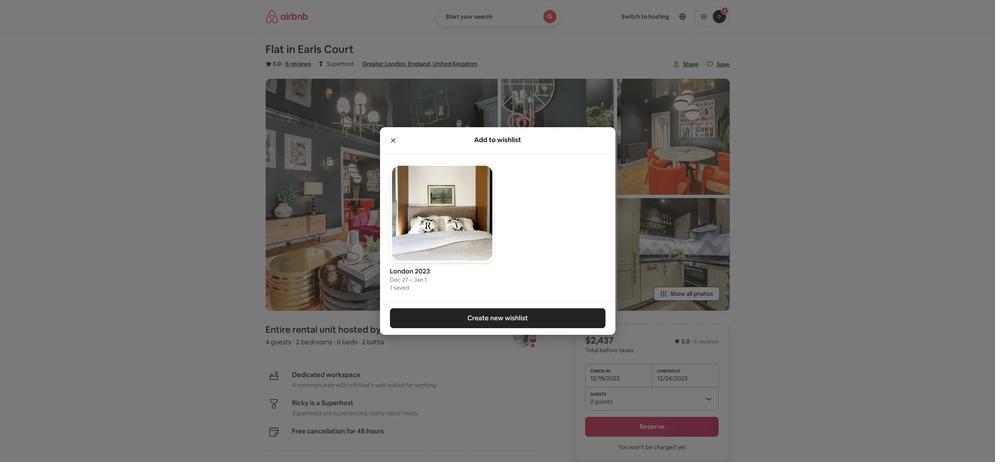 Task type: describe. For each thing, give the bounding box(es) containing it.
london,
[[385, 60, 407, 68]]

that's
[[359, 382, 374, 389]]

show all photos
[[671, 290, 714, 298]]

guests
[[271, 338, 291, 347]]

add to wishlist
[[474, 136, 521, 144]]

48
[[357, 427, 365, 436]]

dec
[[390, 276, 401, 284]]

your
[[461, 13, 473, 20]]

all
[[687, 290, 693, 298]]

charged
[[654, 444, 676, 451]]

12/24/2023
[[658, 375, 688, 382]]

london 2023 dec 27 – jan 1 1 saved
[[390, 267, 430, 292]]

reserve button
[[586, 417, 719, 437]]

cancellation
[[307, 427, 345, 436]]

england,
[[408, 60, 432, 68]]

court
[[324, 42, 354, 56]]

in
[[287, 42, 296, 56]]

4
[[266, 338, 269, 347]]

wishlist for create new wishlist
[[505, 314, 528, 323]]

well-
[[375, 382, 388, 389]]

start
[[446, 13, 460, 20]]

6 inside entire rental unit hosted by ricky 4 guests · 2 bedrooms · 6 beds · 2 baths
[[337, 338, 341, 347]]

flat
[[266, 42, 284, 56]]

0 vertical spatial reviews
[[290, 60, 311, 68]]

unit
[[320, 324, 336, 336]]

$2,437
[[586, 335, 614, 346]]

jan
[[414, 276, 423, 284]]

rated
[[387, 410, 401, 417]]

1 horizontal spatial 1
[[425, 276, 427, 284]]

earls
[[298, 42, 322, 56]]

you
[[619, 444, 628, 451]]

$2,437 total before taxes
[[586, 335, 634, 354]]

–
[[410, 276, 413, 284]]

wishlist for london 2023, dates for dec 27 – jan 1, 1 saved group
[[390, 164, 495, 292]]

dedicated
[[292, 371, 325, 379]]

profile element
[[570, 0, 730, 33]]

0 vertical spatial 5.0 · 6 reviews
[[273, 60, 311, 68]]

add
[[474, 136, 488, 144]]

hours
[[367, 427, 384, 436]]

a
[[316, 399, 320, 408]]

wishlist for add to wishlist
[[497, 136, 521, 144]]

0 horizontal spatial 6
[[286, 60, 289, 68]]

1 vertical spatial reviews
[[699, 338, 719, 345]]

share button
[[670, 57, 702, 71]]

27
[[402, 276, 408, 284]]

free
[[292, 427, 306, 436]]

Start your search search field
[[436, 7, 560, 27]]

1 vertical spatial for
[[347, 427, 356, 436]]

entire rental unit hosted by ricky 4 guests · 2 bedrooms · 6 beds · 2 baths
[[266, 324, 406, 347]]

with
[[336, 382, 347, 389]]

baths
[[367, 338, 384, 347]]

common
[[298, 382, 321, 389]]

hosted
[[338, 324, 369, 336]]

greater
[[363, 60, 384, 68]]

are
[[324, 410, 332, 417]]

dedicated workspace a common area with wifi that's well-suited for working.
[[292, 371, 438, 389]]

saved
[[394, 284, 409, 292]]

highly
[[369, 410, 385, 417]]

wifi
[[349, 382, 358, 389]]

1 vertical spatial 1
[[390, 284, 392, 292]]

2 horizontal spatial 6
[[694, 338, 698, 345]]

you won't be charged yet
[[619, 444, 686, 451]]

save button
[[704, 57, 733, 71]]

london
[[390, 267, 414, 276]]

greater london, england, united kingdom button
[[363, 59, 478, 69]]

add to wishlist dialog
[[380, 127, 616, 335]]

be
[[646, 444, 653, 451]]

0 vertical spatial 5.0
[[273, 60, 281, 68]]



Task type: locate. For each thing, give the bounding box(es) containing it.
flat in earls court image 5 image
[[617, 198, 730, 311]]

0 horizontal spatial 1
[[390, 284, 392, 292]]

1 horizontal spatial 6
[[337, 338, 341, 347]]

share
[[684, 61, 699, 68]]

· greater london, england, united kingdom
[[358, 60, 478, 69]]

reviews
[[290, 60, 311, 68], [699, 338, 719, 345]]

create
[[468, 314, 489, 323]]

2 left 'baths'
[[362, 338, 366, 347]]

superhost
[[327, 60, 354, 68], [321, 399, 354, 408]]

united
[[433, 60, 452, 68]]

2
[[296, 338, 300, 347], [362, 338, 366, 347]]

0 horizontal spatial reviews
[[290, 60, 311, 68]]

photos
[[694, 290, 714, 298]]

flat in earls court image 1 image
[[266, 79, 498, 311]]

0 horizontal spatial 5.0
[[273, 60, 281, 68]]

is
[[310, 399, 315, 408]]

entire
[[266, 324, 291, 336]]

0 vertical spatial wishlist
[[497, 136, 521, 144]]

1 vertical spatial superhost
[[321, 399, 354, 408]]

12/19/2023
[[591, 375, 620, 382]]

ricky
[[292, 399, 309, 408]]

for
[[406, 382, 414, 389], [347, 427, 356, 436]]

workspace
[[326, 371, 361, 379]]

flat in earls court image 4 image
[[617, 79, 730, 195]]

working.
[[415, 382, 438, 389]]

wishlist inside create new wishlist button
[[505, 314, 528, 323]]

6 reviews button
[[286, 60, 311, 68]]

5.0 down flat
[[273, 60, 281, 68]]

wishlist
[[497, 136, 521, 144], [505, 314, 528, 323]]

rental
[[293, 324, 318, 336]]

hosts.
[[402, 410, 419, 417]]

·
[[282, 60, 284, 68], [315, 60, 316, 69], [358, 60, 359, 69], [293, 338, 294, 347], [334, 338, 336, 347], [359, 338, 361, 347], [691, 338, 693, 345]]

taxes
[[619, 347, 634, 354]]

show all photos button
[[654, 287, 720, 301]]

0 horizontal spatial 2
[[296, 338, 300, 347]]

yet
[[678, 444, 686, 451]]

wishlist right new on the bottom of the page
[[505, 314, 528, 323]]

0 vertical spatial 1
[[425, 276, 427, 284]]

1 2 from the left
[[296, 338, 300, 347]]

free cancellation for 48 hours
[[292, 427, 384, 436]]

ricky is a superhost. learn more about ricky. image
[[513, 324, 537, 348], [513, 324, 537, 348]]

1 right the jan
[[425, 276, 427, 284]]

kingdom
[[453, 60, 478, 68]]

0 vertical spatial superhost
[[327, 60, 354, 68]]

total
[[586, 347, 599, 354]]

5.0 · 6 reviews
[[273, 60, 311, 68], [682, 338, 719, 345]]

search
[[475, 13, 493, 20]]

show
[[671, 290, 686, 298]]

area
[[323, 382, 334, 389]]

1 horizontal spatial for
[[406, 382, 414, 389]]

experienced,
[[333, 410, 368, 417]]

won't
[[630, 444, 645, 451]]

flat in earls court image 3 image
[[501, 198, 614, 311]]

flat in earls court
[[266, 42, 354, 56]]

superhost down court
[[327, 60, 354, 68]]

before
[[600, 347, 618, 354]]

create new wishlist
[[468, 314, 528, 323]]

superhosts
[[292, 410, 322, 417]]

5.0 up 12/24/2023
[[682, 338, 690, 345]]

wishlist right "to"
[[497, 136, 521, 144]]

󰀃
[[319, 60, 323, 68]]

1 horizontal spatial 5.0 · 6 reviews
[[682, 338, 719, 345]]

2 2 from the left
[[362, 338, 366, 347]]

2023
[[415, 267, 430, 276]]

save
[[717, 61, 730, 68]]

new
[[490, 314, 504, 323]]

reserve
[[640, 423, 665, 431]]

for right suited
[[406, 382, 414, 389]]

5.0
[[273, 60, 281, 68], [682, 338, 690, 345]]

ricky is a superhost superhosts are experienced, highly rated hosts.
[[292, 399, 419, 417]]

a
[[292, 382, 296, 389]]

for left 48
[[347, 427, 356, 436]]

bedrooms
[[301, 338, 333, 347]]

flat in earls court image 2 image
[[501, 79, 614, 195]]

6
[[286, 60, 289, 68], [337, 338, 341, 347], [694, 338, 698, 345]]

1 vertical spatial 5.0 · 6 reviews
[[682, 338, 719, 345]]

1 horizontal spatial 2
[[362, 338, 366, 347]]

superhost up are
[[321, 399, 354, 408]]

start your search button
[[436, 7, 560, 27]]

suited
[[388, 382, 405, 389]]

1 vertical spatial 5.0
[[682, 338, 690, 345]]

start your search
[[446, 13, 493, 20]]

0 horizontal spatial 5.0 · 6 reviews
[[273, 60, 311, 68]]

1 vertical spatial wishlist
[[505, 314, 528, 323]]

1 horizontal spatial reviews
[[699, 338, 719, 345]]

for inside dedicated workspace a common area with wifi that's well-suited for working.
[[406, 382, 414, 389]]

superhost inside ricky is a superhost superhosts are experienced, highly rated hosts.
[[321, 399, 354, 408]]

beds
[[342, 338, 358, 347]]

2 down rental
[[296, 338, 300, 347]]

1 horizontal spatial 5.0
[[682, 338, 690, 345]]

by ricky
[[370, 324, 406, 336]]

1 down dec
[[390, 284, 392, 292]]

0 vertical spatial for
[[406, 382, 414, 389]]

0 horizontal spatial for
[[347, 427, 356, 436]]

to
[[489, 136, 496, 144]]

create new wishlist button
[[390, 309, 606, 329]]



Task type: vqa. For each thing, say whether or not it's contained in the screenshot.
'kate'
no



